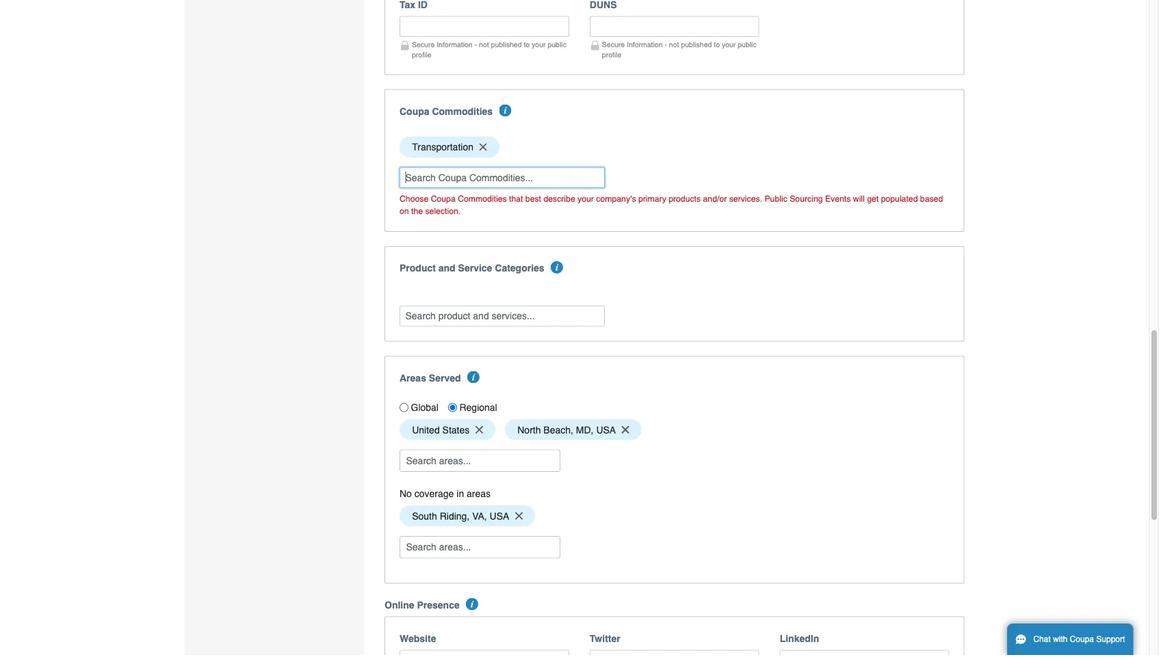 Task type: locate. For each thing, give the bounding box(es) containing it.
1 horizontal spatial not
[[669, 40, 679, 49]]

no coverage in areas
[[400, 489, 491, 500]]

0 horizontal spatial your
[[532, 40, 546, 49]]

1 horizontal spatial secure
[[602, 40, 625, 49]]

0 horizontal spatial usa
[[490, 511, 509, 522]]

your down duns text box
[[722, 40, 736, 49]]

selected areas list box containing united states
[[395, 416, 954, 444]]

2 horizontal spatial coupa
[[1070, 635, 1094, 645]]

product and service categories
[[400, 263, 544, 274]]

categories
[[495, 263, 544, 274]]

1 vertical spatial coupa
[[431, 194, 456, 204]]

coupa
[[400, 106, 429, 117], [431, 194, 456, 204], [1070, 635, 1094, 645]]

selected areas list box
[[395, 416, 954, 444], [395, 502, 954, 530]]

that
[[509, 194, 523, 204]]

website
[[400, 633, 436, 644]]

1 horizontal spatial profile
[[602, 51, 622, 59]]

Search areas... text field
[[401, 537, 559, 558]]

your
[[532, 40, 546, 49], [722, 40, 736, 49], [578, 194, 594, 204]]

1 horizontal spatial -
[[665, 40, 667, 49]]

regional
[[459, 402, 497, 413]]

additional information image right served
[[467, 371, 480, 383]]

coupa inside button
[[1070, 635, 1094, 645]]

0 horizontal spatial -
[[475, 40, 477, 49]]

not down duns text box
[[669, 40, 679, 49]]

coupa up "transportation"
[[400, 106, 429, 117]]

information for tax id text field
[[437, 40, 473, 49]]

Tax ID text field
[[400, 16, 569, 37]]

support
[[1096, 635, 1125, 645]]

-
[[475, 40, 477, 49], [665, 40, 667, 49]]

profile
[[412, 51, 431, 59], [602, 51, 622, 59]]

your inside choose coupa commodities that best describe your company's primary products and/or services. public sourcing events will get populated based on the selection.
[[578, 194, 594, 204]]

1 horizontal spatial coupa
[[431, 194, 456, 204]]

usa for south riding, va, usa
[[490, 511, 509, 522]]

1 horizontal spatial information
[[627, 40, 663, 49]]

commodities
[[432, 106, 493, 117], [458, 194, 507, 204]]

va,
[[472, 511, 487, 522]]

public
[[548, 40, 566, 49], [738, 40, 757, 49]]

0 horizontal spatial to
[[524, 40, 530, 49]]

to
[[524, 40, 530, 49], [714, 40, 720, 49]]

2 vertical spatial coupa
[[1070, 635, 1094, 645]]

usa
[[596, 424, 616, 435], [490, 511, 509, 522]]

1 horizontal spatial public
[[738, 40, 757, 49]]

1 profile from the left
[[412, 51, 431, 59]]

0 horizontal spatial public
[[548, 40, 566, 49]]

2 published from the left
[[681, 40, 712, 49]]

additional information image for areas served
[[467, 371, 480, 383]]

- for duns text box
[[665, 40, 667, 49]]

united states option
[[400, 419, 495, 440]]

additional information image right presence
[[466, 598, 478, 611]]

to for duns text box
[[714, 40, 720, 49]]

united states
[[412, 424, 470, 435]]

published
[[491, 40, 522, 49], [681, 40, 712, 49]]

secure for duns text box
[[602, 40, 625, 49]]

south riding, va, usa
[[412, 511, 509, 522]]

online presence
[[385, 600, 460, 611]]

None radio
[[400, 403, 408, 412], [448, 403, 457, 412], [400, 403, 408, 412], [448, 403, 457, 412]]

Website text field
[[400, 650, 569, 655]]

1 vertical spatial selected areas list box
[[395, 502, 954, 530]]

not
[[479, 40, 489, 49], [669, 40, 679, 49]]

2 horizontal spatial your
[[722, 40, 736, 49]]

not down tax id text field
[[479, 40, 489, 49]]

secure down tax id text field
[[412, 40, 435, 49]]

0 horizontal spatial not
[[479, 40, 489, 49]]

commodities down search coupa commodities... field
[[458, 194, 507, 204]]

usa right md,
[[596, 424, 616, 435]]

0 horizontal spatial secure
[[412, 40, 435, 49]]

2 information from the left
[[627, 40, 663, 49]]

1 secure from the left
[[412, 40, 435, 49]]

0 horizontal spatial secure information - not published to your public profile
[[412, 40, 566, 59]]

1 vertical spatial usa
[[490, 511, 509, 522]]

1 horizontal spatial to
[[714, 40, 720, 49]]

1 - from the left
[[475, 40, 477, 49]]

north beach, md, usa option
[[505, 419, 642, 440]]

product
[[400, 263, 436, 274]]

selected areas list box containing south riding, va, usa
[[395, 502, 954, 530]]

selected areas list box for search areas... text field
[[395, 416, 954, 444]]

products
[[669, 194, 701, 204]]

online
[[385, 600, 414, 611]]

1 secure information - not published to your public profile from the left
[[412, 40, 566, 59]]

secure for tax id text field
[[412, 40, 435, 49]]

published for duns text box
[[681, 40, 712, 49]]

2 not from the left
[[669, 40, 679, 49]]

2 public from the left
[[738, 40, 757, 49]]

2 selected areas list box from the top
[[395, 502, 954, 530]]

coupa right with
[[1070, 635, 1094, 645]]

choose coupa commodities that best describe your company's primary products and/or services. public sourcing events will get populated based on the selection.
[[400, 194, 943, 216]]

2 - from the left
[[665, 40, 667, 49]]

2 to from the left
[[714, 40, 720, 49]]

north
[[517, 424, 541, 435]]

published down tax id text field
[[491, 40, 522, 49]]

secure information - not published to your public profile for duns text box
[[602, 40, 757, 59]]

to down tax id text field
[[524, 40, 530, 49]]

to down duns text box
[[714, 40, 720, 49]]

0 horizontal spatial information
[[437, 40, 473, 49]]

1 selected areas list box from the top
[[395, 416, 954, 444]]

information down duns text box
[[627, 40, 663, 49]]

1 published from the left
[[491, 40, 522, 49]]

coupa inside choose coupa commodities that best describe your company's primary products and/or services. public sourcing events will get populated based on the selection.
[[431, 194, 456, 204]]

0 vertical spatial selected areas list box
[[395, 416, 954, 444]]

additional information image right coupa commodities
[[499, 104, 511, 117]]

secure information - not published to your public profile
[[412, 40, 566, 59], [602, 40, 757, 59]]

commodities up transportation option
[[432, 106, 493, 117]]

chat
[[1033, 635, 1051, 645]]

additional information image
[[499, 104, 511, 117], [551, 261, 563, 274], [467, 371, 480, 383], [466, 598, 478, 611]]

published down duns text box
[[681, 40, 712, 49]]

1 to from the left
[[524, 40, 530, 49]]

- down tax id text field
[[475, 40, 477, 49]]

1 not from the left
[[479, 40, 489, 49]]

secure information - not published to your public profile down tax id text field
[[412, 40, 566, 59]]

usa inside option
[[596, 424, 616, 435]]

Search product and services... field
[[400, 306, 605, 327]]

published for tax id text field
[[491, 40, 522, 49]]

1 horizontal spatial usa
[[596, 424, 616, 435]]

get
[[867, 194, 879, 204]]

usa inside option
[[490, 511, 509, 522]]

1 vertical spatial commodities
[[458, 194, 507, 204]]

1 public from the left
[[548, 40, 566, 49]]

secure
[[412, 40, 435, 49], [602, 40, 625, 49]]

united
[[412, 424, 440, 435]]

riding,
[[440, 511, 470, 522]]

additional information image right categories
[[551, 261, 563, 274]]

secure information - not published to your public profile down duns text box
[[602, 40, 757, 59]]

not for duns text box
[[669, 40, 679, 49]]

0 horizontal spatial profile
[[412, 51, 431, 59]]

information down tax id text field
[[437, 40, 473, 49]]

linkedin
[[780, 633, 819, 644]]

coupa up selection.
[[431, 194, 456, 204]]

0 vertical spatial usa
[[596, 424, 616, 435]]

1 horizontal spatial published
[[681, 40, 712, 49]]

served
[[429, 372, 461, 383]]

2 secure information - not published to your public profile from the left
[[602, 40, 757, 59]]

0 horizontal spatial published
[[491, 40, 522, 49]]

north beach, md, usa
[[517, 424, 616, 435]]

1 information from the left
[[437, 40, 473, 49]]

usa right va,
[[490, 511, 509, 522]]

2 secure from the left
[[602, 40, 625, 49]]

secure down duns text box
[[602, 40, 625, 49]]

1 horizontal spatial your
[[578, 194, 594, 204]]

Search Coupa Commodities... field
[[400, 167, 605, 188]]

chat with coupa support
[[1033, 635, 1125, 645]]

your down tax id text field
[[532, 40, 546, 49]]

presence
[[417, 600, 460, 611]]

0 vertical spatial coupa
[[400, 106, 429, 117]]

with
[[1053, 635, 1068, 645]]

public for duns text box
[[738, 40, 757, 49]]

information
[[437, 40, 473, 49], [627, 40, 663, 49]]

2 profile from the left
[[602, 51, 622, 59]]

no
[[400, 489, 412, 500]]

1 horizontal spatial secure information - not published to your public profile
[[602, 40, 757, 59]]

profile for tax id text field
[[412, 51, 431, 59]]

- down duns text box
[[665, 40, 667, 49]]

your right describe
[[578, 194, 594, 204]]

states
[[442, 424, 470, 435]]



Task type: describe. For each thing, give the bounding box(es) containing it.
public
[[765, 194, 787, 204]]

and/or
[[703, 194, 727, 204]]

areas
[[467, 489, 491, 500]]

selected list box
[[395, 133, 954, 161]]

LinkedIn text field
[[780, 650, 949, 655]]

public for tax id text field
[[548, 40, 566, 49]]

selection.
[[425, 206, 461, 216]]

the
[[411, 206, 423, 216]]

information for duns text box
[[627, 40, 663, 49]]

additional information image for online presence
[[466, 598, 478, 611]]

primary
[[638, 194, 666, 204]]

in
[[457, 489, 464, 500]]

services.
[[729, 194, 762, 204]]

sourcing
[[790, 194, 823, 204]]

- for tax id text field
[[475, 40, 477, 49]]

company's
[[596, 194, 636, 204]]

events
[[825, 194, 851, 204]]

transportation
[[412, 142, 473, 153]]

your for tax id text field
[[532, 40, 546, 49]]

and
[[438, 263, 455, 274]]

DUNS text field
[[590, 16, 759, 37]]

describe
[[544, 194, 575, 204]]

commodities inside choose coupa commodities that best describe your company's primary products and/or services. public sourcing events will get populated based on the selection.
[[458, 194, 507, 204]]

your for duns text box
[[722, 40, 736, 49]]

coupa commodities
[[400, 106, 493, 117]]

south riding, va, usa option
[[400, 506, 535, 527]]

to for tax id text field
[[524, 40, 530, 49]]

on
[[400, 206, 409, 216]]

will
[[853, 194, 865, 204]]

usa for north beach, md, usa
[[596, 424, 616, 435]]

coverage
[[414, 489, 454, 500]]

not for tax id text field
[[479, 40, 489, 49]]

south
[[412, 511, 437, 522]]

service
[[458, 263, 492, 274]]

chat with coupa support button
[[1007, 624, 1133, 655]]

md,
[[576, 424, 594, 435]]

twitter
[[590, 633, 620, 644]]

choose
[[400, 194, 428, 204]]

Search areas... text field
[[401, 451, 559, 472]]

beach,
[[544, 424, 573, 435]]

transportation option
[[400, 137, 499, 158]]

global
[[411, 402, 439, 413]]

0 vertical spatial commodities
[[432, 106, 493, 117]]

Twitter text field
[[590, 650, 759, 655]]

best
[[525, 194, 541, 204]]

populated
[[881, 194, 918, 204]]

areas served
[[400, 372, 461, 383]]

0 horizontal spatial coupa
[[400, 106, 429, 117]]

profile for duns text box
[[602, 51, 622, 59]]

selected areas list box for search areas... text box
[[395, 502, 954, 530]]

based
[[920, 194, 943, 204]]

secure information - not published to your public profile for tax id text field
[[412, 40, 566, 59]]

additional information image for product and service categories
[[551, 261, 563, 274]]

areas
[[400, 372, 426, 383]]

additional information image for coupa commodities
[[499, 104, 511, 117]]



Task type: vqa. For each thing, say whether or not it's contained in the screenshot.
second 'public' from the right
yes



